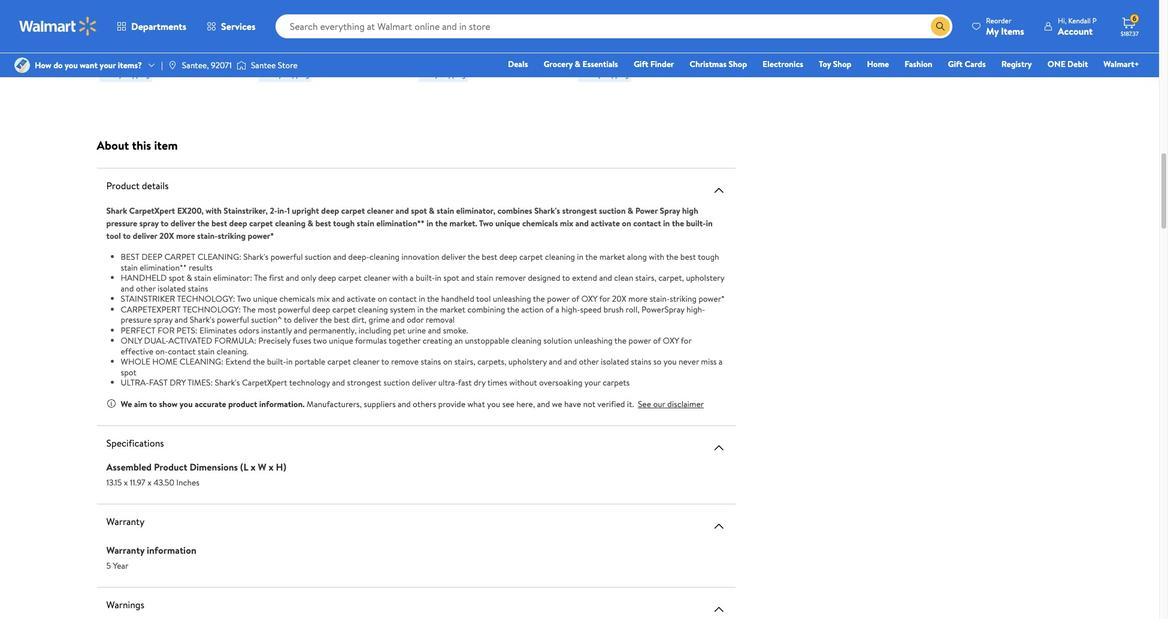 Task type: vqa. For each thing, say whether or not it's contained in the screenshot.


Task type: locate. For each thing, give the bounding box(es) containing it.
0 vertical spatial two
[[479, 217, 494, 229]]

upholstery inside shark carpetxpert deep clean pro formula for shark upright & portable carpet cleaners, formulated for all carpets, upholstery & area rugs, eliminates tough pet messes and odors, 48oz, excm48
[[419, 58, 463, 72]]

stain left remover at top
[[476, 272, 493, 284]]

carpets up the verified
[[603, 377, 630, 389]]

1 horizontal spatial a
[[556, 303, 560, 315]]

inches
[[176, 477, 200, 489]]

0 vertical spatial stairs,
[[635, 272, 657, 284]]

clean left multiplier
[[321, 72, 345, 85]]

more inside shark carpetxpert ex200, with stainstriker, 2-in-1 upright deep carpet cleaner and spot & stain eliminator, combines shark's strongest suction & power spray high pressure spray to deliver the best deep carpet cleaning & best tough stain elimination** in the market. two unique chemicals mix and activate on contact in the built-in tool to deliver 20x more stain-striking power*
[[176, 230, 195, 242]]

0 vertical spatial striking
[[218, 230, 246, 242]]

shampooer,
[[130, 72, 180, 85]]

2 day from the left
[[271, 69, 282, 79]]

0 vertical spatial upholstery
[[419, 58, 463, 72]]

2-
[[421, 69, 428, 79], [270, 205, 277, 217]]

0 horizontal spatial stains
[[188, 283, 208, 294]]

perfect
[[121, 324, 156, 336]]

3+ left 16oz
[[261, 69, 270, 79]]

2 cleaners, from the left
[[487, 32, 524, 45]]

one debit
[[1048, 58, 1088, 70]]

day for grime
[[111, 69, 122, 79]]

oxy up never
[[663, 335, 679, 347]]

solution
[[544, 335, 572, 347]]

pressure up best
[[106, 217, 137, 229]]

remove
[[391, 356, 419, 368]]

about
[[97, 137, 129, 153]]

0 horizontal spatial stainstriker
[[284, 6, 332, 19]]

carpetxpert for ex200,
[[129, 205, 175, 217]]

0 horizontal spatial with
[[206, 205, 222, 217]]

product details
[[106, 179, 169, 192]]

0 horizontal spatial stairs,
[[454, 356, 476, 368]]

2 shop from the left
[[833, 58, 852, 70]]

1 vertical spatial more
[[629, 293, 648, 305]]

area down the shark®
[[301, 45, 318, 58]]

shark up formulated
[[419, 6, 442, 19]]

1 cleaner from the left
[[99, 32, 131, 45]]

1 vertical spatial unique
[[253, 293, 277, 305]]

assembled product dimensions (l x w x h) 13.15 x 11.97 x 43.50 inches
[[106, 460, 286, 489]]

clean inside shark stainstriker complete bundle for shark® stainstriker portable cleaners, for use on carpets & area rugs, eliminates pet odors, 32oz oxy multiplier and 16oz deep clean pro formulas, pxcmbundle
[[321, 72, 345, 85]]

2 vertical spatial unique
[[329, 335, 353, 347]]

2- inside product group
[[421, 69, 428, 79]]

gift right 784
[[634, 58, 649, 70]]

creating
[[423, 335, 453, 347]]

power down designed
[[547, 293, 570, 305]]

a right action
[[556, 303, 560, 315]]

carpetxpert up "all"
[[444, 6, 496, 19]]

 image
[[168, 61, 177, 70]]

eliminates down complete
[[343, 45, 385, 58]]

eliminator,
[[456, 205, 496, 217]]

cleaning: up eliminator: at top
[[197, 251, 241, 263]]

upright up built-
[[181, 6, 213, 19]]

upholstery
[[419, 58, 463, 72], [686, 272, 725, 284], [509, 356, 547, 368]]

deep-
[[348, 251, 370, 263]]

1 vertical spatial chemicals
[[279, 293, 315, 305]]

warranty for warranty
[[106, 515, 144, 528]]

shipping for magenta
[[124, 69, 150, 79]]

on-
[[155, 345, 168, 357]]

santee
[[251, 59, 276, 71]]

product group containing shark carpetxpert deep clean pro formula for shark upright & portable carpet cleaners, formulated for all carpets, upholstery & area rugs, eliminates tough pet messes and odors, 48oz, excm48
[[419, 0, 552, 106]]

formula
[[436, 19, 470, 32]]

product group containing bissell pet stain eraser powerbrush portable carpet cleaner - 2842
[[578, 0, 712, 106]]

gift for gift cards
[[948, 58, 963, 70]]

gift finder link
[[628, 58, 680, 71]]

0 horizontal spatial pet
[[259, 58, 273, 72]]

0 vertical spatial isolated
[[158, 283, 186, 294]]

&
[[173, 19, 179, 32], [546, 19, 552, 32], [225, 32, 231, 45], [292, 45, 298, 58], [575, 58, 581, 70], [99, 58, 106, 72], [127, 58, 133, 72], [465, 58, 471, 72], [429, 205, 435, 217], [628, 205, 634, 217], [308, 217, 313, 229], [187, 272, 192, 284]]

built-
[[686, 217, 706, 229], [416, 272, 435, 284], [267, 356, 286, 368]]

1 horizontal spatial portable
[[295, 356, 325, 368]]

carpetxpert for deep
[[444, 6, 496, 19]]

1 horizontal spatial tool
[[476, 293, 491, 305]]

elimination** inside shark carpetxpert ex200, with stainstriker, 2-in-1 upright deep carpet cleaner and spot & stain eliminator, combines shark's strongest suction & power spray high pressure spray to deliver the best deep carpet cleaning & best tough stain elimination** in the market. two unique chemicals mix and activate on contact in the built-in tool to deliver 20x more stain-striking power*
[[376, 217, 425, 229]]

1 vertical spatial suction
[[305, 251, 331, 263]]

0 horizontal spatial eliminates
[[343, 45, 385, 58]]

1 product group from the left
[[99, 0, 233, 106]]

tool right handheld
[[476, 293, 491, 305]]

spot inside shark carpetxpert ex200, with stainstriker, 2-in-1 upright deep carpet cleaner and spot & stain eliminator, combines shark's strongest suction & power spray high pressure spray to deliver the best deep carpet cleaning & best tough stain elimination** in the market. two unique chemicals mix and activate on contact in the built-in tool to deliver 20x more stain-striking power*
[[411, 205, 427, 217]]

0 horizontal spatial suction
[[305, 251, 331, 263]]

and down santee
[[259, 72, 274, 85]]

of
[[572, 293, 579, 305], [546, 303, 554, 315], [653, 335, 661, 347]]

shipping for formulas,
[[284, 69, 309, 79]]

portable up technology
[[295, 356, 325, 368]]

shark inside shark carpetxpert ex200, with stainstriker, 2-in-1 upright deep carpet cleaner and spot & stain eliminator, combines shark's strongest suction & power spray high pressure spray to deliver the best deep carpet cleaning & best tough stain elimination** in the market. two unique chemicals mix and activate on contact in the built-in tool to deliver 20x more stain-striking power*
[[106, 205, 127, 217]]

1 vertical spatial spray
[[154, 314, 173, 326]]

your up the not
[[585, 377, 601, 389]]

1 vertical spatial striking
[[670, 293, 697, 305]]

two down eliminator,
[[479, 217, 494, 229]]

& inside best deep carpet cleaning: shark's powerful suction and deep-cleaning innovation deliver the best deep carpet cleaning in the market along with the best tough stain elimination** results handheld spot & stain eliminator: the first and only deep carpet cleaner with a built-in spot and stain remover designed to extend and clean stairs, carpet, upholstery and other isolated stains stainstriker technology: two unique chemicals mix and activate on contact in the handheld tool unleashing the power of oxy for 20x more stain-striking power* carpetexpert technology: the most powerful deep carpet cleaning system in the market combining the action of a high-speed brush roll, powerspray high- pressure spray and shark's powerful suction^ to deliver the best dirt, grime and odor removal perfect for pets: eliminates odors instantly and permanently, including pet urine and smoke. only dual-activated formula: precisely fuses two unique formulas together creating an unstoppable cleaning solution unleashing the power of oxy for effective on-contact stain cleaning. whole home cleaning: extend the built-in portable carpet cleaner to remove stains on stairs, carpets, upholstery and and other isolated stains so you never miss a spot ultra-fast dry times: shark's carpetxpert technology and strongest suction deliver ultra-fast dry times without oversoaking your carpets
[[187, 272, 192, 284]]

0 horizontal spatial elimination**
[[140, 262, 187, 274]]

and up manufacturers,
[[332, 377, 345, 389]]

high-
[[562, 303, 580, 315], [687, 303, 705, 315]]

warranty inside warranty information 5 year
[[106, 544, 145, 557]]

contact down power
[[633, 217, 661, 229]]

cleaning up designed
[[545, 251, 575, 263]]

cleaning
[[275, 217, 306, 229], [369, 251, 400, 263], [545, 251, 575, 263], [358, 303, 388, 315], [511, 335, 542, 347]]

group
[[750, 0, 1063, 10]]

oversoaking
[[539, 377, 583, 389]]

0 horizontal spatial 3+
[[102, 69, 110, 79]]

gift inside gift cards link
[[948, 58, 963, 70]]

stain inside shark carpetxpert, upright carpet, area rug & upholstery cleaner for pets, built-in spot & stain eliminator, deep cleaning & dirt & grime removal, carpet shampooer, ex150, magenta
[[99, 45, 120, 58]]

for left the shark®
[[290, 19, 302, 32]]

shark inside shark stainstriker complete bundle for shark® stainstriker portable cleaners, for use on carpets & area rugs, eliminates pet odors, 32oz oxy multiplier and 16oz deep clean pro formulas, pxcmbundle
[[259, 6, 282, 19]]

stains down "creating"
[[421, 356, 441, 368]]

product group containing shark stainstriker complete bundle for shark® stainstriker portable cleaners, for use on carpets & area rugs, eliminates pet odors, 32oz oxy multiplier and 16oz deep clean pro formulas, pxcmbundle
[[259, 0, 392, 106]]

departments button
[[107, 12, 197, 41]]

fuses
[[293, 335, 311, 347]]

portable
[[259, 32, 294, 45], [295, 356, 325, 368]]

pressure inside best deep carpet cleaning: shark's powerful suction and deep-cleaning innovation deliver the best deep carpet cleaning in the market along with the best tough stain elimination** results handheld spot & stain eliminator: the first and only deep carpet cleaner with a built-in spot and stain remover designed to extend and clean stairs, carpet, upholstery and other isolated stains stainstriker technology: two unique chemicals mix and activate on contact in the handheld tool unleashing the power of oxy for 20x more stain-striking power* carpetexpert technology: the most powerful deep carpet cleaning system in the market combining the action of a high-speed brush roll, powerspray high- pressure spray and shark's powerful suction^ to deliver the best dirt, grime and odor removal perfect for pets: eliminates odors instantly and permanently, including pet urine and smoke. only dual-activated formula: precisely fuses two unique formulas together creating an unstoppable cleaning solution unleashing the power of oxy for effective on-contact stain cleaning. whole home cleaning: extend the built-in portable carpet cleaner to remove stains on stairs, carpets, upholstery and and other isolated stains so you never miss a spot ultra-fast dry times: shark's carpetxpert technology and strongest suction deliver ultra-fast dry times without oversoaking your carpets
[[121, 314, 152, 326]]

on inside shark carpetxpert ex200, with stainstriker, 2-in-1 upright deep carpet cleaner and spot & stain eliminator, combines shark's strongest suction & power spray high pressure spray to deliver the best deep carpet cleaning & best tough stain elimination** in the market. two unique chemicals mix and activate on contact in the built-in tool to deliver 20x more stain-striking power*
[[622, 217, 631, 229]]

striking inside best deep carpet cleaning: shark's powerful suction and deep-cleaning innovation deliver the best deep carpet cleaning in the market along with the best tough stain elimination** results handheld spot & stain eliminator: the first and only deep carpet cleaner with a built-in spot and stain remover designed to extend and clean stairs, carpet, upholstery and other isolated stains stainstriker technology: two unique chemicals mix and activate on contact in the handheld tool unleashing the power of oxy for 20x more stain-striking power* carpetexpert technology: the most powerful deep carpet cleaning system in the market combining the action of a high-speed brush roll, powerspray high- pressure spray and shark's powerful suction^ to deliver the best dirt, grime and odor removal perfect for pets: eliminates odors instantly and permanently, including pet urine and smoke. only dual-activated formula: precisely fuses two unique formulas together creating an unstoppable cleaning solution unleashing the power of oxy for effective on-contact stain cleaning. whole home cleaning: extend the built-in portable carpet cleaner to remove stains on stairs, carpets, upholstery and and other isolated stains so you never miss a spot ultra-fast dry times: shark's carpetxpert technology and strongest suction deliver ultra-fast dry times without oversoaking your carpets
[[670, 293, 697, 305]]

product inside assembled product dimensions (l x w x h) 13.15 x 11.97 x 43.50 inches
[[154, 460, 187, 474]]

spot
[[203, 32, 222, 45]]

gift inside gift finder link
[[634, 58, 649, 70]]

0 vertical spatial tough
[[463, 72, 487, 85]]

 image for santee store
[[237, 59, 246, 71]]

tough inside shark carpetxpert deep clean pro formula for shark upright & portable carpet cleaners, formulated for all carpets, upholstery & area rugs, eliminates tough pet messes and odors, 48oz, excm48
[[463, 72, 487, 85]]

tool inside shark carpetxpert ex200, with stainstriker, 2-in-1 upright deep carpet cleaner and spot & stain eliminator, combines shark's strongest suction & power spray high pressure spray to deliver the best deep carpet cleaning & best tough stain elimination** in the market. two unique chemicals mix and activate on contact in the built-in tool to deliver 20x more stain-striking power*
[[106, 230, 121, 242]]

stain- down 'carpet,'
[[650, 293, 670, 305]]

two down eliminator: at top
[[237, 293, 251, 305]]

on inside shark stainstriker complete bundle for shark® stainstriker portable cleaners, for use on carpets & area rugs, eliminates pet odors, 32oz oxy multiplier and 16oz deep clean pro formulas, pxcmbundle
[[366, 32, 377, 45]]

shipping down 784
[[603, 69, 629, 79]]

 image right the 92071
[[237, 59, 246, 71]]

complete
[[334, 6, 376, 19]]

portable
[[631, 19, 666, 32], [419, 32, 454, 45]]

day up "formulas,"
[[271, 69, 282, 79]]

0 vertical spatial your
[[100, 59, 116, 71]]

0 vertical spatial a
[[410, 272, 414, 284]]

day
[[111, 69, 122, 79], [271, 69, 282, 79], [428, 69, 438, 79], [591, 69, 601, 79]]

1 horizontal spatial two
[[479, 217, 494, 229]]

carpetxpert inside shark carpetxpert ex200, with stainstriker, 2-in-1 upright deep carpet cleaner and spot & stain eliminator, combines shark's strongest suction & power spray high pressure spray to deliver the best deep carpet cleaning & best tough stain elimination** in the market. two unique chemicals mix and activate on contact in the built-in tool to deliver 20x more stain-striking power*
[[129, 205, 175, 217]]

formulas,
[[259, 85, 297, 98]]

cleaner inside shark carpetxpert, upright carpet, area rug & upholstery cleaner for pets, built-in spot & stain eliminator, deep cleaning & dirt & grime removal, carpet shampooer, ex150, magenta
[[99, 32, 131, 45]]

chemicals down combines
[[522, 217, 558, 229]]

oxy down extend
[[581, 293, 598, 305]]

account
[[1058, 24, 1093, 37]]

carpetxpert inside shark carpetxpert deep clean pro formula for shark upright & portable carpet cleaners, formulated for all carpets, upholstery & area rugs, eliminates tough pet messes and odors, 48oz, excm48
[[444, 6, 496, 19]]

christmas
[[690, 58, 727, 70]]

pro inside shark carpetxpert deep clean pro formula for shark upright & portable carpet cleaners, formulated for all carpets, upholstery & area rugs, eliminates tough pet messes and odors, 48oz, excm48
[[419, 19, 433, 32]]

odors
[[239, 324, 259, 336]]

1 vertical spatial carpets,
[[478, 356, 507, 368]]

0 vertical spatial oxy
[[325, 58, 344, 72]]

formulated
[[419, 45, 465, 58]]

toy shop
[[819, 58, 852, 70]]

best down 'stainstriker,'
[[211, 217, 227, 229]]

2 vertical spatial carpetxpert
[[242, 377, 287, 389]]

shop for toy shop
[[833, 58, 852, 70]]

your
[[100, 59, 116, 71], [585, 377, 601, 389]]

activate up 'clean' at the right top of page
[[591, 217, 620, 229]]

0 horizontal spatial clean
[[321, 72, 345, 85]]

1 horizontal spatial carpets
[[603, 377, 630, 389]]

shark for pet
[[259, 6, 282, 19]]

stainstriker,
[[224, 205, 268, 217]]

x
[[251, 460, 256, 474], [269, 460, 274, 474], [124, 477, 128, 489], [147, 477, 152, 489]]

gift left cards
[[948, 58, 963, 70]]

shark for deep
[[99, 6, 122, 19]]

santee store
[[251, 59, 298, 71]]

2- inside shark carpetxpert ex200, with stainstriker, 2-in-1 upright deep carpet cleaner and spot & stain eliminator, combines shark's strongest suction & power spray high pressure spray to deliver the best deep carpet cleaning & best tough stain elimination** in the market. two unique chemicals mix and activate on contact in the built-in tool to deliver 20x more stain-striking power*
[[270, 205, 277, 217]]

0 horizontal spatial gift
[[634, 58, 649, 70]]

0 horizontal spatial pro
[[347, 72, 361, 85]]

show
[[159, 398, 178, 410]]

upright inside shark carpetxpert deep clean pro formula for shark upright & portable carpet cleaners, formulated for all carpets, upholstery & area rugs, eliminates tough pet messes and odors, 48oz, excm48
[[512, 19, 543, 32]]

pressure up only
[[121, 314, 152, 326]]

best
[[121, 251, 140, 263]]

reorder
[[986, 15, 1012, 25]]

2 3+ from the left
[[261, 69, 270, 79]]

& right want
[[99, 58, 106, 72]]

0 vertical spatial carpetxpert
[[444, 6, 496, 19]]

0 horizontal spatial 20x
[[159, 230, 174, 242]]

with inside shark carpetxpert ex200, with stainstriker, 2-in-1 upright deep carpet cleaner and spot & stain eliminator, combines shark's strongest suction & power spray high pressure spray to deliver the best deep carpet cleaning & best tough stain elimination** in the market. two unique chemicals mix and activate on contact in the built-in tool to deliver 20x more stain-striking power*
[[206, 205, 222, 217]]

and up oversoaking
[[564, 356, 577, 368]]

 image for how do you want your items?
[[14, 58, 30, 73]]

aim
[[134, 398, 147, 410]]

2-day shipping
[[421, 69, 466, 79]]

0 horizontal spatial market
[[440, 303, 465, 315]]

|
[[161, 59, 163, 71]]

3 day from the left
[[428, 69, 438, 79]]

1 day from the left
[[111, 69, 122, 79]]

deep up santee, at top
[[169, 45, 191, 58]]

1 warranty from the top
[[106, 515, 144, 528]]

2 cleaner from the left
[[578, 32, 611, 45]]

1 gift from the left
[[634, 58, 649, 70]]

0 vertical spatial suction
[[599, 205, 626, 217]]

eliminates inside shark carpetxpert deep clean pro formula for shark upright & portable carpet cleaners, formulated for all carpets, upholstery & area rugs, eliminates tough pet messes and odors, 48oz, excm48
[[419, 72, 461, 85]]

1 vertical spatial oxy
[[581, 293, 598, 305]]

we
[[552, 398, 562, 410]]

only
[[301, 272, 316, 284]]

stain down the eliminates
[[198, 345, 215, 357]]

unique down combines
[[496, 217, 520, 229]]

pet left 'store'
[[259, 58, 273, 72]]

two inside best deep carpet cleaning: shark's powerful suction and deep-cleaning innovation deliver the best deep carpet cleaning in the market along with the best tough stain elimination** results handheld spot & stain eliminator: the first and only deep carpet cleaner with a built-in spot and stain remover designed to extend and clean stairs, carpet, upholstery and other isolated stains stainstriker technology: two unique chemicals mix and activate on contact in the handheld tool unleashing the power of oxy for 20x more stain-striking power* carpetexpert technology: the most powerful deep carpet cleaning system in the market combining the action of a high-speed brush roll, powerspray high- pressure spray and shark's powerful suction^ to deliver the best dirt, grime and odor removal perfect for pets: eliminates odors instantly and permanently, including pet urine and smoke. only dual-activated formula: precisely fuses two unique formulas together creating an unstoppable cleaning solution unleashing the power of oxy for effective on-contact stain cleaning. whole home cleaning: extend the built-in portable carpet cleaner to remove stains on stairs, carpets, upholstery and and other isolated stains so you never miss a spot ultra-fast dry times: shark's carpetxpert technology and strongest suction deliver ultra-fast dry times without oversoaking your carpets
[[237, 293, 251, 305]]

2 horizontal spatial oxy
[[663, 335, 679, 347]]

2 shipping from the left
[[284, 69, 309, 79]]

1 horizontal spatial stainstriker
[[333, 19, 381, 32]]

shipping for 48oz,
[[440, 69, 466, 79]]

shark left area
[[99, 6, 122, 19]]

suction left power
[[599, 205, 626, 217]]

0 vertical spatial eliminates
[[343, 45, 385, 58]]

more inside best deep carpet cleaning: shark's powerful suction and deep-cleaning innovation deliver the best deep carpet cleaning in the market along with the best tough stain elimination** results handheld spot & stain eliminator: the first and only deep carpet cleaner with a built-in spot and stain remover designed to extend and clean stairs, carpet, upholstery and other isolated stains stainstriker technology: two unique chemicals mix and activate on contact in the handheld tool unleashing the power of oxy for 20x more stain-striking power* carpetexpert technology: the most powerful deep carpet cleaning system in the market combining the action of a high-speed brush roll, powerspray high- pressure spray and shark's powerful suction^ to deliver the best dirt, grime and odor removal perfect for pets: eliminates odors instantly and permanently, including pet urine and smoke. only dual-activated formula: precisely fuses two unique formulas together creating an unstoppable cleaning solution unleashing the power of oxy for effective on-contact stain cleaning. whole home cleaning: extend the built-in portable carpet cleaner to remove stains on stairs, carpets, upholstery and and other isolated stains so you never miss a spot ultra-fast dry times: shark's carpetxpert technology and strongest suction deliver ultra-fast dry times without oversoaking your carpets
[[629, 293, 648, 305]]

0 vertical spatial clean
[[523, 6, 547, 19]]

contact
[[633, 217, 661, 229], [389, 293, 417, 305], [168, 345, 196, 357]]

shark's inside shark carpetxpert ex200, with stainstriker, 2-in-1 upright deep carpet cleaner and spot & stain eliminator, combines shark's strongest suction & power spray high pressure spray to deliver the best deep carpet cleaning & best tough stain elimination** in the market. two unique chemicals mix and activate on contact in the built-in tool to deliver 20x more stain-striking power*
[[534, 205, 560, 217]]

& up "grocery"
[[546, 19, 552, 32]]

1 horizontal spatial carpet
[[456, 32, 485, 45]]

3+ day shipping down 784
[[581, 69, 629, 79]]

1 vertical spatial mix
[[317, 293, 330, 305]]

1 shipping from the left
[[124, 69, 150, 79]]

20x up carpet
[[159, 230, 174, 242]]

day for and
[[271, 69, 282, 79]]

activate up dirt, at the left bottom of page
[[347, 293, 376, 305]]

elimination**
[[376, 217, 425, 229], [140, 262, 187, 274]]

cleaners, inside shark stainstriker complete bundle for shark® stainstriker portable cleaners, for use on carpets & area rugs, eliminates pet odors, 32oz oxy multiplier and 16oz deep clean pro formulas, pxcmbundle
[[296, 32, 333, 45]]

1 horizontal spatial high-
[[687, 303, 705, 315]]

1 vertical spatial unleashing
[[574, 335, 613, 347]]

5 left year
[[106, 560, 111, 572]]

cleaning down the 1
[[275, 217, 306, 229]]

1 vertical spatial the
[[243, 303, 256, 315]]

a right miss
[[719, 356, 723, 368]]

pressure inside shark carpetxpert ex200, with stainstriker, 2-in-1 upright deep carpet cleaner and spot & stain eliminator, combines shark's strongest suction & power spray high pressure spray to deliver the best deep carpet cleaning & best tough stain elimination** in the market. two unique chemicals mix and activate on contact in the built-in tool to deliver 20x more stain-striking power*
[[106, 217, 137, 229]]

area inside shark stainstriker complete bundle for shark® stainstriker portable cleaners, for use on carpets & area rugs, eliminates pet odors, 32oz oxy multiplier and 16oz deep clean pro formulas, pxcmbundle
[[301, 45, 318, 58]]

eliminator,
[[122, 45, 166, 58]]

on right use
[[366, 32, 377, 45]]

3+ right want
[[102, 69, 110, 79]]

verified
[[598, 398, 625, 410]]

built- down high
[[686, 217, 706, 229]]

1 3+ from the left
[[102, 69, 110, 79]]

0 horizontal spatial built-
[[267, 356, 286, 368]]

suction^
[[251, 314, 282, 326]]

deep up permanently,
[[312, 303, 330, 315]]

cleaner inside bissell pet stain eraser powerbrush portable carpet cleaner - 2842
[[578, 32, 611, 45]]

home
[[867, 58, 889, 70]]

mix inside best deep carpet cleaning: shark's powerful suction and deep-cleaning innovation deliver the best deep carpet cleaning in the market along with the best tough stain elimination** results handheld spot & stain eliminator: the first and only deep carpet cleaner with a built-in spot and stain remover designed to extend and clean stairs, carpet, upholstery and other isolated stains stainstriker technology: two unique chemicals mix and activate on contact in the handheld tool unleashing the power of oxy for 20x more stain-striking power* carpetexpert technology: the most powerful deep carpet cleaning system in the market combining the action of a high-speed brush roll, powerspray high- pressure spray and shark's powerful suction^ to deliver the best dirt, grime and odor removal perfect for pets: eliminates odors instantly and permanently, including pet urine and smoke. only dual-activated formula: precisely fuses two unique formulas together creating an unstoppable cleaning solution unleashing the power of oxy for effective on-contact stain cleaning. whole home cleaning: extend the built-in portable carpet cleaner to remove stains on stairs, carpets, upholstery and and other isolated stains so you never miss a spot ultra-fast dry times: shark's carpetxpert technology and strongest suction deliver ultra-fast dry times without oversoaking your carpets
[[317, 293, 330, 305]]

0 horizontal spatial cleaner
[[99, 32, 131, 45]]

0 horizontal spatial your
[[100, 59, 116, 71]]

oxy inside shark stainstriker complete bundle for shark® stainstriker portable cleaners, for use on carpets & area rugs, eliminates pet odors, 32oz oxy multiplier and 16oz deep clean pro formulas, pxcmbundle
[[325, 58, 344, 72]]

1 vertical spatial 20x
[[612, 293, 627, 305]]

specifications image
[[712, 441, 726, 455]]

multiplier
[[346, 58, 385, 72]]

upright
[[181, 6, 213, 19], [512, 19, 543, 32]]

1 horizontal spatial more
[[629, 293, 648, 305]]

we aim to show you accurate product information. manufacturers, suppliers and others provide what you see here, and we have not verified it. see our disclaimer
[[121, 398, 704, 410]]

chemicals inside best deep carpet cleaning: shark's powerful suction and deep-cleaning innovation deliver the best deep carpet cleaning in the market along with the best tough stain elimination** results handheld spot & stain eliminator: the first and only deep carpet cleaner with a built-in spot and stain remover designed to extend and clean stairs, carpet, upholstery and other isolated stains stainstriker technology: two unique chemicals mix and activate on contact in the handheld tool unleashing the power of oxy for 20x more stain-striking power* carpetexpert technology: the most powerful deep carpet cleaning system in the market combining the action of a high-speed brush roll, powerspray high- pressure spray and shark's powerful suction^ to deliver the best dirt, grime and odor removal perfect for pets: eliminates odors instantly and permanently, including pet urine and smoke. only dual-activated formula: precisely fuses two unique formulas together creating an unstoppable cleaning solution unleashing the power of oxy for effective on-contact stain cleaning. whole home cleaning: extend the built-in portable carpet cleaner to remove stains on stairs, carpets, upholstery and and other isolated stains so you never miss a spot ultra-fast dry times: shark's carpetxpert technology and strongest suction deliver ultra-fast dry times without oversoaking your carpets
[[279, 293, 315, 305]]

search icon image
[[936, 22, 946, 31]]

on up 'grime'
[[378, 293, 387, 305]]

1 3+ day shipping from the left
[[102, 69, 150, 79]]

carpets up santee store
[[259, 45, 290, 58]]

1 horizontal spatial area
[[474, 58, 491, 72]]

0 vertical spatial market
[[600, 251, 625, 263]]

1 horizontal spatial pet
[[393, 324, 406, 336]]

gift cards
[[948, 58, 986, 70]]

1 vertical spatial carpetxpert
[[129, 205, 175, 217]]

2 horizontal spatial tough
[[698, 251, 719, 263]]

48oz,
[[464, 85, 487, 98]]

the
[[197, 217, 209, 229], [435, 217, 448, 229], [672, 217, 684, 229], [468, 251, 480, 263], [586, 251, 598, 263], [666, 251, 679, 263], [427, 293, 439, 305], [533, 293, 545, 305], [426, 303, 438, 315], [507, 303, 519, 315], [320, 314, 332, 326], [615, 335, 627, 347], [253, 356, 265, 368]]

unique inside shark carpetxpert ex200, with stainstriker, 2-in-1 upright deep carpet cleaner and spot & stain eliminator, combines shark's strongest suction & power spray high pressure spray to deliver the best deep carpet cleaning & best tough stain elimination** in the market. two unique chemicals mix and activate on contact in the built-in tool to deliver 20x more stain-striking power*
[[496, 217, 520, 229]]

unleashing down the speed
[[574, 335, 613, 347]]

with right along at the top of page
[[649, 251, 665, 263]]

1
[[287, 205, 290, 217]]

and up carpetexpert
[[121, 283, 134, 294]]

carpetxpert,
[[125, 6, 179, 19]]

1 horizontal spatial product
[[154, 460, 187, 474]]

eliminates
[[199, 324, 237, 336]]

1 vertical spatial with
[[649, 251, 665, 263]]

2 vertical spatial with
[[392, 272, 408, 284]]

0 horizontal spatial 2-
[[270, 205, 277, 217]]

5 inside warranty information 5 year
[[106, 560, 111, 572]]

elimination** right best
[[140, 262, 187, 274]]

upholstery down formula
[[419, 58, 463, 72]]

x right (l
[[251, 460, 256, 474]]

0 vertical spatial 20x
[[159, 230, 174, 242]]

bundle
[[259, 19, 288, 32]]

spray inside best deep carpet cleaning: shark's powerful suction and deep-cleaning innovation deliver the best deep carpet cleaning in the market along with the best tough stain elimination** results handheld spot & stain eliminator: the first and only deep carpet cleaner with a built-in spot and stain remover designed to extend and clean stairs, carpet, upholstery and other isolated stains stainstriker technology: two unique chemicals mix and activate on contact in the handheld tool unleashing the power of oxy for 20x more stain-striking power* carpetexpert technology: the most powerful deep carpet cleaning system in the market combining the action of a high-speed brush roll, powerspray high- pressure spray and shark's powerful suction^ to deliver the best dirt, grime and odor removal perfect for pets: eliminates odors instantly and permanently, including pet urine and smoke. only dual-activated formula: precisely fuses two unique formulas together creating an unstoppable cleaning solution unleashing the power of oxy for effective on-contact stain cleaning. whole home cleaning: extend the built-in portable carpet cleaner to remove stains on stairs, carpets, upholstery and and other isolated stains so you never miss a spot ultra-fast dry times: shark's carpetxpert technology and strongest suction deliver ultra-fast dry times without oversoaking your carpets
[[154, 314, 173, 326]]

1 vertical spatial elimination**
[[140, 262, 187, 274]]

0 horizontal spatial contact
[[168, 345, 196, 357]]

 image
[[14, 58, 30, 73], [237, 59, 246, 71]]

carpets, inside shark carpetxpert deep clean pro formula for shark upright & portable carpet cleaners, formulated for all carpets, upholstery & area rugs, eliminates tough pet messes and odors, 48oz, excm48
[[493, 45, 526, 58]]

deals
[[508, 58, 528, 70]]

unleashing down remover at top
[[493, 293, 531, 305]]

deliver up 'fuses' at the left
[[294, 314, 318, 326]]

2 product group from the left
[[259, 0, 392, 106]]

1 shop from the left
[[729, 58, 747, 70]]

3 shipping from the left
[[440, 69, 466, 79]]

1 vertical spatial power
[[629, 335, 651, 347]]

tough
[[463, 72, 487, 85], [333, 217, 355, 229], [698, 251, 719, 263]]

Search search field
[[275, 14, 953, 38]]

1 horizontal spatial contact
[[389, 293, 417, 305]]

specifications
[[106, 436, 164, 450]]

deep inside shark carpetxpert, upright carpet, area rug & upholstery cleaner for pets, built-in spot & stain eliminator, deep cleaning & dirt & grime removal, carpet shampooer, ex150, magenta
[[169, 45, 191, 58]]

high
[[682, 205, 698, 217]]

stainstriker
[[284, 6, 332, 19], [333, 19, 381, 32]]

& down carpet
[[187, 272, 192, 284]]

0 vertical spatial chemicals
[[522, 217, 558, 229]]

0 horizontal spatial cleaners,
[[296, 32, 333, 45]]

stairs,
[[635, 272, 657, 284], [454, 356, 476, 368]]

0 horizontal spatial area
[[301, 45, 318, 58]]

0 vertical spatial power
[[547, 293, 570, 305]]

1 horizontal spatial oxy
[[581, 293, 598, 305]]

1 vertical spatial power*
[[699, 293, 725, 305]]

tough inside shark carpetxpert ex200, with stainstriker, 2-in-1 upright deep carpet cleaner and spot & stain eliminator, combines shark's strongest suction & power spray high pressure spray to deliver the best deep carpet cleaning & best tough stain elimination** in the market. two unique chemicals mix and activate on contact in the built-in tool to deliver 20x more stain-striking power*
[[333, 217, 355, 229]]

0 vertical spatial contact
[[633, 217, 661, 229]]

details
[[142, 179, 169, 192]]

and left others
[[398, 398, 411, 410]]

1 horizontal spatial power*
[[699, 293, 725, 305]]

2 horizontal spatial pet
[[490, 72, 503, 85]]

1 horizontal spatial rugs,
[[494, 58, 514, 72]]

carpet down items?
[[99, 72, 128, 85]]

3 3+ day shipping from the left
[[581, 69, 629, 79]]

contact inside shark carpetxpert ex200, with stainstriker, 2-in-1 upright deep carpet cleaner and spot & stain eliminator, combines shark's strongest suction & power spray high pressure spray to deliver the best deep carpet cleaning & best tough stain elimination** in the market. two unique chemicals mix and activate on contact in the built-in tool to deliver 20x more stain-striking power*
[[633, 217, 661, 229]]

product left details
[[106, 179, 140, 192]]

gift
[[634, 58, 649, 70], [948, 58, 963, 70]]

carpets, inside best deep carpet cleaning: shark's powerful suction and deep-cleaning innovation deliver the best deep carpet cleaning in the market along with the best tough stain elimination** results handheld spot & stain eliminator: the first and only deep carpet cleaner with a built-in spot and stain remover designed to extend and clean stairs, carpet, upholstery and other isolated stains stainstriker technology: two unique chemicals mix and activate on contact in the handheld tool unleashing the power of oxy for 20x more stain-striking power* carpetexpert technology: the most powerful deep carpet cleaning system in the market combining the action of a high-speed brush roll, powerspray high- pressure spray and shark's powerful suction^ to deliver the best dirt, grime and odor removal perfect for pets: eliminates odors instantly and permanently, including pet urine and smoke. only dual-activated formula: precisely fuses two unique formulas together creating an unstoppable cleaning solution unleashing the power of oxy for effective on-contact stain cleaning. whole home cleaning: extend the built-in portable carpet cleaner to remove stains on stairs, carpets, upholstery and and other isolated stains so you never miss a spot ultra-fast dry times: shark's carpetxpert technology and strongest suction deliver ultra-fast dry times without oversoaking your carpets
[[478, 356, 507, 368]]

your inside best deep carpet cleaning: shark's powerful suction and deep-cleaning innovation deliver the best deep carpet cleaning in the market along with the best tough stain elimination** results handheld spot & stain eliminator: the first and only deep carpet cleaner with a built-in spot and stain remover designed to extend and clean stairs, carpet, upholstery and other isolated stains stainstriker technology: two unique chemicals mix and activate on contact in the handheld tool unleashing the power of oxy for 20x more stain-striking power* carpetexpert technology: the most powerful deep carpet cleaning system in the market combining the action of a high-speed brush roll, powerspray high- pressure spray and shark's powerful suction^ to deliver the best dirt, grime and odor removal perfect for pets: eliminates odors instantly and permanently, including pet urine and smoke. only dual-activated formula: precisely fuses two unique formulas together creating an unstoppable cleaning solution unleashing the power of oxy for effective on-contact stain cleaning. whole home cleaning: extend the built-in portable carpet cleaner to remove stains on stairs, carpets, upholstery and and other isolated stains so you never miss a spot ultra-fast dry times: shark's carpetxpert technology and strongest suction deliver ultra-fast dry times without oversoaking your carpets
[[585, 377, 601, 389]]

suction inside shark carpetxpert ex200, with stainstriker, 2-in-1 upright deep carpet cleaner and spot & stain eliminator, combines shark's strongest suction & power spray high pressure spray to deliver the best deep carpet cleaning & best tough stain elimination** in the market. two unique chemicals mix and activate on contact in the built-in tool to deliver 20x more stain-striking power*
[[599, 205, 626, 217]]

all
[[482, 45, 491, 58]]

0 horizontal spatial 3+ day shipping
[[102, 69, 150, 79]]

removal
[[426, 314, 455, 326]]

0 vertical spatial activate
[[591, 217, 620, 229]]

2 3+ day shipping from the left
[[261, 69, 309, 79]]

carpets,
[[493, 45, 526, 58], [478, 356, 507, 368]]

0 horizontal spatial tough
[[333, 217, 355, 229]]

shark inside shark carpetxpert, upright carpet, area rug & upholstery cleaner for pets, built-in spot & stain eliminator, deep cleaning & dirt & grime removal, carpet shampooer, ex150, magenta
[[99, 6, 122, 19]]

1 vertical spatial two
[[237, 293, 251, 305]]

in
[[193, 32, 201, 45], [427, 217, 433, 229], [663, 217, 670, 229], [706, 217, 713, 229], [577, 251, 584, 263], [435, 272, 442, 284], [419, 293, 425, 305], [417, 303, 424, 315], [286, 356, 293, 368]]

product group
[[99, 0, 233, 106], [259, 0, 392, 106], [419, 0, 552, 106], [578, 0, 712, 106]]

4 product group from the left
[[578, 0, 712, 106]]

upright inside shark carpetxpert, upright carpet, area rug & upholstery cleaner for pets, built-in spot & stain eliminator, deep cleaning & dirt & grime removal, carpet shampooer, ex150, magenta
[[181, 6, 213, 19]]

2 warranty from the top
[[106, 544, 145, 557]]

cleaning up including on the bottom left of the page
[[358, 303, 388, 315]]

1 horizontal spatial deep
[[296, 72, 319, 85]]

and down 2-day shipping
[[419, 85, 434, 98]]

carpet inside shark carpetxpert deep clean pro formula for shark upright & portable carpet cleaners, formulated for all carpets, upholstery & area rugs, eliminates tough pet messes and odors, 48oz, excm48
[[456, 32, 485, 45]]

powerful up first
[[271, 251, 303, 263]]

upright
[[292, 205, 319, 217]]

about this item
[[97, 137, 178, 153]]

1 vertical spatial deep
[[169, 45, 191, 58]]

two inside shark carpetxpert ex200, with stainstriker, 2-in-1 upright deep carpet cleaner and spot & stain eliminator, combines shark's strongest suction & power spray high pressure spray to deliver the best deep carpet cleaning & best tough stain elimination** in the market. two unique chemicals mix and activate on contact in the built-in tool to deliver 20x more stain-striking power*
[[479, 217, 494, 229]]

1 vertical spatial tough
[[333, 217, 355, 229]]

contact down pets:
[[168, 345, 196, 357]]

0 horizontal spatial stain
[[99, 45, 120, 58]]

2 horizontal spatial contact
[[633, 217, 661, 229]]

0 vertical spatial unique
[[496, 217, 520, 229]]

0 horizontal spatial shop
[[729, 58, 747, 70]]

5
[[457, 50, 461, 60], [106, 560, 111, 572]]

a
[[410, 272, 414, 284], [556, 303, 560, 315], [719, 356, 723, 368]]

cleaning inside shark carpetxpert ex200, with stainstriker, 2-in-1 upright deep carpet cleaner and spot & stain eliminator, combines shark's strongest suction & power spray high pressure spray to deliver the best deep carpet cleaning & best tough stain elimination** in the market. two unique chemicals mix and activate on contact in the built-in tool to deliver 20x more stain-striking power*
[[275, 217, 306, 229]]

1 horizontal spatial stain
[[623, 6, 643, 19]]

3 product group from the left
[[419, 0, 552, 106]]

striking down 'stainstriker,'
[[218, 230, 246, 242]]

shark
[[99, 6, 122, 19], [259, 6, 282, 19], [419, 6, 442, 19], [486, 19, 509, 32], [106, 205, 127, 217]]

2 gift from the left
[[948, 58, 963, 70]]

1 vertical spatial product
[[154, 460, 187, 474]]

carpet inside bissell pet stain eraser powerbrush portable carpet cleaner - 2842
[[668, 19, 697, 32]]

carpets
[[259, 45, 290, 58], [603, 377, 630, 389]]

to left remove
[[381, 356, 389, 368]]

services button
[[197, 12, 266, 41]]

pet inside best deep carpet cleaning: shark's powerful suction and deep-cleaning innovation deliver the best deep carpet cleaning in the market along with the best tough stain elimination** results handheld spot & stain eliminator: the first and only deep carpet cleaner with a built-in spot and stain remover designed to extend and clean stairs, carpet, upholstery and other isolated stains stainstriker technology: two unique chemicals mix and activate on contact in the handheld tool unleashing the power of oxy for 20x more stain-striking power* carpetexpert technology: the most powerful deep carpet cleaning system in the market combining the action of a high-speed brush roll, powerspray high- pressure spray and shark's powerful suction^ to deliver the best dirt, grime and odor removal perfect for pets: eliminates odors instantly and permanently, including pet urine and smoke. only dual-activated formula: precisely fuses two unique formulas together creating an unstoppable cleaning solution unleashing the power of oxy for effective on-contact stain cleaning. whole home cleaning: extend the built-in portable carpet cleaner to remove stains on stairs, carpets, upholstery and and other isolated stains so you never miss a spot ultra-fast dry times: shark's carpetxpert technology and strongest suction deliver ultra-fast dry times without oversoaking your carpets
[[393, 324, 406, 336]]

only
[[121, 335, 142, 347]]

spray inside shark carpetxpert ex200, with stainstriker, 2-in-1 upright deep carpet cleaner and spot & stain eliminator, combines shark's strongest suction & power spray high pressure spray to deliver the best deep carpet cleaning & best tough stain elimination** in the market. two unique chemicals mix and activate on contact in the built-in tool to deliver 20x more stain-striking power*
[[139, 217, 159, 229]]

carpet
[[164, 251, 195, 263]]

and up activated
[[175, 314, 188, 326]]

1 cleaners, from the left
[[296, 32, 333, 45]]

pro
[[419, 19, 433, 32], [347, 72, 361, 85]]

in-
[[277, 205, 287, 217]]

and inside shark carpetxpert deep clean pro formula for shark upright & portable carpet cleaners, formulated for all carpets, upholstery & area rugs, eliminates tough pet messes and odors, 48oz, excm48
[[419, 85, 434, 98]]

rugs, right "all"
[[494, 58, 514, 72]]

warranty up year
[[106, 544, 145, 557]]



Task type: describe. For each thing, give the bounding box(es) containing it.
11.97
[[130, 477, 145, 489]]

the down market.
[[468, 251, 480, 263]]

to up best
[[123, 230, 131, 242]]

1 high- from the left
[[562, 303, 580, 315]]

see
[[638, 398, 651, 410]]

you inside best deep carpet cleaning: shark's powerful suction and deep-cleaning innovation deliver the best deep carpet cleaning in the market along with the best tough stain elimination** results handheld spot & stain eliminator: the first and only deep carpet cleaner with a built-in spot and stain remover designed to extend and clean stairs, carpet, upholstery and other isolated stains stainstriker technology: two unique chemicals mix and activate on contact in the handheld tool unleashing the power of oxy for 20x more stain-striking power* carpetexpert technology: the most powerful deep carpet cleaning system in the market combining the action of a high-speed brush roll, powerspray high- pressure spray and shark's powerful suction^ to deliver the best dirt, grime and odor removal perfect for pets: eliminates odors instantly and permanently, including pet urine and smoke. only dual-activated formula: precisely fuses two unique formulas together creating an unstoppable cleaning solution unleashing the power of oxy for effective on-contact stain cleaning. whole home cleaning: extend the built-in portable carpet cleaner to remove stains on stairs, carpets, upholstery and and other isolated stains so you never miss a spot ultra-fast dry times: shark's carpetxpert technology and strongest suction deliver ultra-fast dry times without oversoaking your carpets
[[664, 356, 677, 368]]

warranty for warranty information 5 year
[[106, 544, 145, 557]]

2 vertical spatial suction
[[384, 377, 410, 389]]

best left dirt, at the left bottom of page
[[334, 314, 350, 326]]

shark up "all"
[[486, 19, 509, 32]]

deliver up deep
[[133, 230, 157, 242]]

combines
[[498, 205, 532, 217]]

market.
[[450, 217, 477, 229]]

4 day from the left
[[591, 69, 601, 79]]

our
[[653, 398, 666, 410]]

stain left deep
[[121, 262, 138, 274]]

strongest inside best deep carpet cleaning: shark's powerful suction and deep-cleaning innovation deliver the best deep carpet cleaning in the market along with the best tough stain elimination** results handheld spot & stain eliminator: the first and only deep carpet cleaner with a built-in spot and stain remover designed to extend and clean stairs, carpet, upholstery and other isolated stains stainstriker technology: two unique chemicals mix and activate on contact in the handheld tool unleashing the power of oxy for 20x more stain-striking power* carpetexpert technology: the most powerful deep carpet cleaning system in the market combining the action of a high-speed brush roll, powerspray high- pressure spray and shark's powerful suction^ to deliver the best dirt, grime and odor removal perfect for pets: eliminates odors instantly and permanently, including pet urine and smoke. only dual-activated formula: precisely fuses two unique formulas together creating an unstoppable cleaning solution unleashing the power of oxy for effective on-contact stain cleaning. whole home cleaning: extend the built-in portable carpet cleaner to remove stains on stairs, carpets, upholstery and and other isolated stains so you never miss a spot ultra-fast dry times: shark's carpetxpert technology and strongest suction deliver ultra-fast dry times without oversoaking your carpets
[[347, 377, 382, 389]]

portable inside best deep carpet cleaning: shark's powerful suction and deep-cleaning innovation deliver the best deep carpet cleaning in the market along with the best tough stain elimination** results handheld spot & stain eliminator: the first and only deep carpet cleaner with a built-in spot and stain remover designed to extend and clean stairs, carpet, upholstery and other isolated stains stainstriker technology: two unique chemicals mix and activate on contact in the handheld tool unleashing the power of oxy for 20x more stain-striking power* carpetexpert technology: the most powerful deep carpet cleaning system in the market combining the action of a high-speed brush roll, powerspray high- pressure spray and shark's powerful suction^ to deliver the best dirt, grime and odor removal perfect for pets: eliminates odors instantly and permanently, including pet urine and smoke. only dual-activated formula: precisely fuses two unique formulas together creating an unstoppable cleaning solution unleashing the power of oxy for effective on-contact stain cleaning. whole home cleaning: extend the built-in portable carpet cleaner to remove stains on stairs, carpets, upholstery and and other isolated stains so you never miss a spot ultra-fast dry times: shark's carpetxpert technology and strongest suction deliver ultra-fast dry times without oversoaking your carpets
[[295, 356, 325, 368]]

deliver up others
[[412, 377, 436, 389]]

messes
[[506, 72, 535, 85]]

registry
[[1002, 58, 1032, 70]]

deep inside shark stainstriker complete bundle for shark® stainstriker portable cleaners, for use on carpets & area rugs, eliminates pet odors, 32oz oxy multiplier and 16oz deep clean pro formulas, pxcmbundle
[[296, 72, 319, 85]]

striking inside shark carpetxpert ex200, with stainstriker, 2-in-1 upright deep carpet cleaner and spot & stain eliminator, combines shark's strongest suction & power spray high pressure spray to deliver the best deep carpet cleaning & best tough stain elimination** in the market. two unique chemicals mix and activate on contact in the built-in tool to deliver 20x more stain-striking power*
[[218, 230, 246, 242]]

unstoppable
[[465, 335, 509, 347]]

3 3+ from the left
[[581, 69, 589, 79]]

stainstriker
[[121, 293, 175, 305]]

0 horizontal spatial unleashing
[[493, 293, 531, 305]]

to left extend
[[562, 272, 570, 284]]

h)
[[276, 460, 286, 474]]

stain up deep- on the left
[[357, 217, 374, 229]]

carpet down 'stainstriker,'
[[249, 217, 273, 229]]

0 horizontal spatial unique
[[253, 293, 277, 305]]

the right extend
[[253, 356, 265, 368]]

(l
[[240, 460, 248, 474]]

and down solution
[[549, 356, 562, 368]]

pet inside shark stainstriker complete bundle for shark® stainstriker portable cleaners, for use on carpets & area rugs, eliminates pet odors, 32oz oxy multiplier and 16oz deep clean pro formulas, pxcmbundle
[[259, 58, 273, 72]]

we
[[121, 398, 132, 410]]

1 horizontal spatial isolated
[[601, 356, 629, 368]]

the down ex200,
[[197, 217, 209, 229]]

spot down carpet
[[169, 272, 185, 284]]

p
[[1093, 15, 1097, 25]]

for right formula
[[472, 19, 484, 32]]

pro inside shark stainstriker complete bundle for shark® stainstriker portable cleaners, for use on carpets & area rugs, eliminates pet odors, 32oz oxy multiplier and 16oz deep clean pro formulas, pxcmbundle
[[347, 72, 361, 85]]

0 vertical spatial the
[[254, 272, 267, 284]]

walmart+
[[1104, 58, 1140, 70]]

the up 'carpet,'
[[666, 251, 679, 263]]

carpet up designed
[[519, 251, 543, 263]]

the left action
[[507, 303, 519, 315]]

pets:
[[177, 324, 197, 336]]

strongest inside shark carpetxpert ex200, with stainstriker, 2-in-1 upright deep carpet cleaner and spot & stain eliminator, combines shark's strongest suction & power spray high pressure spray to deliver the best deep carpet cleaning & best tough stain elimination** in the market. two unique chemicals mix and activate on contact in the built-in tool to deliver 20x more stain-striking power*
[[562, 205, 597, 217]]

tough inside best deep carpet cleaning: shark's powerful suction and deep-cleaning innovation deliver the best deep carpet cleaning in the market along with the best tough stain elimination** results handheld spot & stain eliminator: the first and only deep carpet cleaner with a built-in spot and stain remover designed to extend and clean stairs, carpet, upholstery and other isolated stains stainstriker technology: two unique chemicals mix and activate on contact in the handheld tool unleashing the power of oxy for 20x more stain-striking power* carpetexpert technology: the most powerful deep carpet cleaning system in the market combining the action of a high-speed brush roll, powerspray high- pressure spray and shark's powerful suction^ to deliver the best dirt, grime and odor removal perfect for pets: eliminates odors instantly and permanently, including pet urine and smoke. only dual-activated formula: precisely fuses two unique formulas together creating an unstoppable cleaning solution unleashing the power of oxy for effective on-contact stain cleaning. whole home cleaning: extend the built-in portable carpet cleaner to remove stains on stairs, carpets, upholstery and and other isolated stains so you never miss a spot ultra-fast dry times: shark's carpetxpert technology and strongest suction deliver ultra-fast dry times without oversoaking your carpets
[[698, 251, 719, 263]]

carpets inside shark stainstriker complete bundle for shark® stainstriker portable cleaners, for use on carpets & area rugs, eliminates pet odors, 32oz oxy multiplier and 16oz deep clean pro formulas, pxcmbundle
[[259, 45, 290, 58]]

1 horizontal spatial unleashing
[[574, 335, 613, 347]]

shark's down extend
[[215, 377, 240, 389]]

& left power
[[628, 205, 634, 217]]

the up removal
[[427, 293, 439, 305]]

to right suction^
[[284, 314, 292, 326]]

0 horizontal spatial product
[[106, 179, 140, 192]]

stain- inside shark carpetxpert ex200, with stainstriker, 2-in-1 upright deep carpet cleaner and spot & stain eliminator, combines shark's strongest suction & power spray high pressure spray to deliver the best deep carpet cleaning & best tough stain elimination** in the market. two unique chemicals mix and activate on contact in the built-in tool to deliver 20x more stain-striking power*
[[197, 230, 218, 242]]

warnings image
[[712, 602, 726, 617]]

gift for gift finder
[[634, 58, 649, 70]]

and up handheld
[[461, 272, 474, 284]]

use
[[350, 32, 364, 45]]

hi,
[[1058, 15, 1067, 25]]

20x inside best deep carpet cleaning: shark's powerful suction and deep-cleaning innovation deliver the best deep carpet cleaning in the market along with the best tough stain elimination** results handheld spot & stain eliminator: the first and only deep carpet cleaner with a built-in spot and stain remover designed to extend and clean stairs, carpet, upholstery and other isolated stains stainstriker technology: two unique chemicals mix and activate on contact in the handheld tool unleashing the power of oxy for 20x more stain-striking power* carpetexpert technology: the most powerful deep carpet cleaning system in the market combining the action of a high-speed brush roll, powerspray high- pressure spray and shark's powerful suction^ to deliver the best dirt, grime and odor removal perfect for pets: eliminates odors instantly and permanently, including pet urine and smoke. only dual-activated formula: precisely fuses two unique formulas together creating an unstoppable cleaning solution unleashing the power of oxy for effective on-contact stain cleaning. whole home cleaning: extend the built-in portable carpet cleaner to remove stains on stairs, carpets, upholstery and and other isolated stains so you never miss a spot ultra-fast dry times: shark's carpetxpert technology and strongest suction deliver ultra-fast dry times without oversoaking your carpets
[[612, 293, 627, 305]]

carpet up permanently,
[[332, 303, 356, 315]]

and right urine
[[428, 324, 441, 336]]

shark for combines
[[106, 205, 127, 217]]

stain up market.
[[437, 205, 454, 217]]

powerful up formula:
[[217, 314, 249, 326]]

fashion
[[905, 58, 933, 70]]

1 vertical spatial cleaning:
[[180, 356, 224, 368]]

best up 'carpet,'
[[681, 251, 696, 263]]

clean inside shark carpetxpert deep clean pro formula for shark upright & portable carpet cleaners, formulated for all carpets, upholstery & area rugs, eliminates tough pet messes and odors, 48oz, excm48
[[523, 6, 547, 19]]

cleaning
[[193, 45, 230, 58]]

mix inside shark carpetxpert ex200, with stainstriker, 2-in-1 upright deep carpet cleaner and spot & stain eliminator, combines shark's strongest suction & power spray high pressure spray to deliver the best deep carpet cleaning & best tough stain elimination** in the market. two unique chemicals mix and activate on contact in the built-in tool to deliver 20x more stain-striking power*
[[560, 217, 573, 229]]

shark's up eliminator: at top
[[243, 251, 269, 263]]

in inside shark carpetxpert, upright carpet, area rug & upholstery cleaner for pets, built-in spot & stain eliminator, deep cleaning & dirt & grime removal, carpet shampooer, ex150, magenta
[[193, 32, 201, 45]]

suppliers
[[364, 398, 396, 410]]

here,
[[517, 398, 535, 410]]

deep down 'stainstriker,'
[[229, 217, 247, 229]]

built- inside shark carpetxpert ex200, with stainstriker, 2-in-1 upright deep carpet cleaner and spot & stain eliminator, combines shark's strongest suction & power spray high pressure spray to deliver the best deep carpet cleaning & best tough stain elimination** in the market. two unique chemicals mix and activate on contact in the built-in tool to deliver 20x more stain-striking power*
[[686, 217, 706, 229]]

rugs, inside shark stainstriker complete bundle for shark® stainstriker portable cleaners, for use on carpets & area rugs, eliminates pet odors, 32oz oxy multiplier and 16oz deep clean pro formulas, pxcmbundle
[[321, 45, 341, 58]]

0 horizontal spatial of
[[546, 303, 554, 315]]

carpet down deep- on the left
[[338, 272, 362, 284]]

1 horizontal spatial 5
[[457, 50, 461, 60]]

and up permanently,
[[332, 293, 345, 305]]

product group containing shark carpetxpert, upright carpet, area rug & upholstery cleaner for pets, built-in spot & stain eliminator, deep cleaning & dirt & grime removal, carpet shampooer, ex150, magenta
[[99, 0, 233, 106]]

pet
[[606, 6, 620, 19]]

tool inside best deep carpet cleaning: shark's powerful suction and deep-cleaning innovation deliver the best deep carpet cleaning in the market along with the best tough stain elimination** results handheld spot & stain eliminator: the first and only deep carpet cleaner with a built-in spot and stain remover designed to extend and clean stairs, carpet, upholstery and other isolated stains stainstriker technology: two unique chemicals mix and activate on contact in the handheld tool unleashing the power of oxy for 20x more stain-striking power* carpetexpert technology: the most powerful deep carpet cleaning system in the market combining the action of a high-speed brush roll, powerspray high- pressure spray and shark's powerful suction^ to deliver the best dirt, grime and odor removal perfect for pets: eliminates odors instantly and permanently, including pet urine and smoke. only dual-activated formula: precisely fuses two unique formulas together creating an unstoppable cleaning solution unleashing the power of oxy for effective on-contact stain cleaning. whole home cleaning: extend the built-in portable carpet cleaner to remove stains on stairs, carpets, upholstery and and other isolated stains so you never miss a spot ultra-fast dry times: shark's carpetxpert technology and strongest suction deliver ultra-fast dry times without oversoaking your carpets
[[476, 293, 491, 305]]

portable inside shark carpetxpert deep clean pro formula for shark upright & portable carpet cleaners, formulated for all carpets, upholstery & area rugs, eliminates tough pet messes and odors, 48oz, excm48
[[419, 32, 454, 45]]

for inside shark carpetxpert, upright carpet, area rug & upholstery cleaner for pets, built-in spot & stain eliminator, deep cleaning & dirt & grime removal, carpet shampooer, ex150, magenta
[[134, 32, 146, 45]]

portable inside bissell pet stain eraser powerbrush portable carpet cleaner - 2842
[[631, 19, 666, 32]]

deep
[[142, 251, 162, 263]]

activated
[[169, 335, 212, 347]]

power
[[636, 205, 658, 217]]

2 horizontal spatial stains
[[631, 356, 652, 368]]

to right aim
[[149, 398, 157, 410]]

20x inside shark carpetxpert ex200, with stainstriker, 2-in-1 upright deep carpet cleaner and spot & stain eliminator, combines shark's strongest suction & power spray high pressure spray to deliver the best deep carpet cleaning & best tough stain elimination** in the market. two unique chemicals mix and activate on contact in the built-in tool to deliver 20x more stain-striking power*
[[159, 230, 174, 242]]

1 vertical spatial cleaner
[[364, 272, 390, 284]]

cleaner inside shark carpetxpert ex200, with stainstriker, 2-in-1 upright deep carpet cleaner and spot & stain eliminator, combines shark's strongest suction & power spray high pressure spray to deliver the best deep carpet cleaning & best tough stain elimination** in the market. two unique chemicals mix and activate on contact in the built-in tool to deliver 20x more stain-striking power*
[[367, 205, 394, 217]]

grocery & essentials link
[[538, 58, 624, 71]]

product details image
[[712, 183, 726, 198]]

system
[[390, 303, 415, 315]]

deliver right innovation
[[442, 251, 466, 263]]

powerful right 'most'
[[278, 303, 310, 315]]

warnings
[[106, 598, 144, 611]]

dirt,
[[352, 314, 367, 326]]

1 vertical spatial contact
[[389, 293, 417, 305]]

electronics
[[763, 58, 803, 70]]

& right rug
[[173, 19, 179, 32]]

how
[[35, 59, 51, 71]]

deep inside shark carpetxpert deep clean pro formula for shark upright & portable carpet cleaners, formulated for all carpets, upholstery & area rugs, eliminates tough pet messes and odors, 48oz, excm48
[[498, 6, 521, 19]]

shark's up activated
[[190, 314, 215, 326]]

for left roll, on the right
[[599, 293, 610, 305]]

carpet down permanently,
[[327, 356, 351, 368]]

eliminates inside shark stainstriker complete bundle for shark® stainstriker portable cleaners, for use on carpets & area rugs, eliminates pet odors, 32oz oxy multiplier and 16oz deep clean pro formulas, pxcmbundle
[[343, 45, 385, 58]]

& inside shark stainstriker complete bundle for shark® stainstriker portable cleaners, for use on carpets & area rugs, eliminates pet odors, 32oz oxy multiplier and 16oz deep clean pro formulas, pxcmbundle
[[292, 45, 298, 58]]

warranty image
[[712, 519, 726, 534]]

built-
[[171, 32, 193, 45]]

activate inside shark carpetxpert ex200, with stainstriker, 2-in-1 upright deep carpet cleaner and spot & stain eliminator, combines shark's strongest suction & power spray high pressure spray to deliver the best deep carpet cleaning & best tough stain elimination** in the market. two unique chemicals mix and activate on contact in the built-in tool to deliver 20x more stain-striking power*
[[591, 217, 620, 229]]

portable inside shark stainstriker complete bundle for shark® stainstriker portable cleaners, for use on carpets & area rugs, eliminates pet odors, 32oz oxy multiplier and 16oz deep clean pro formulas, pxcmbundle
[[259, 32, 294, 45]]

2 vertical spatial built-
[[267, 356, 286, 368]]

manufacturers,
[[307, 398, 362, 410]]

x right 11.97
[[147, 477, 152, 489]]

technology
[[289, 377, 330, 389]]

cleaning.
[[217, 345, 249, 357]]

& right "grocery"
[[575, 58, 581, 70]]

dry
[[474, 377, 486, 389]]

for left use
[[335, 32, 347, 45]]

technology: up the eliminates
[[183, 303, 241, 315]]

toy
[[819, 58, 831, 70]]

and left we
[[537, 398, 550, 410]]

essentials
[[583, 58, 618, 70]]

product
[[228, 398, 257, 410]]

2 high- from the left
[[687, 303, 705, 315]]

power* inside best deep carpet cleaning: shark's powerful suction and deep-cleaning innovation deliver the best deep carpet cleaning in the market along with the best tough stain elimination** results handheld spot & stain eliminator: the first and only deep carpet cleaner with a built-in spot and stain remover designed to extend and clean stairs, carpet, upholstery and other isolated stains stainstriker technology: two unique chemicals mix and activate on contact in the handheld tool unleashing the power of oxy for 20x more stain-striking power* carpetexpert technology: the most powerful deep carpet cleaning system in the market combining the action of a high-speed brush roll, powerspray high- pressure spray and shark's powerful suction^ to deliver the best dirt, grime and odor removal perfect for pets: eliminates odors instantly and permanently, including pet urine and smoke. only dual-activated formula: precisely fuses two unique formulas together creating an unstoppable cleaning solution unleashing the power of oxy for effective on-contact stain cleaning. whole home cleaning: extend the built-in portable carpet cleaner to remove stains on stairs, carpets, upholstery and and other isolated stains so you never miss a spot ultra-fast dry times: shark's carpetxpert technology and strongest suction deliver ultra-fast dry times without oversoaking your carpets
[[699, 293, 725, 305]]

2 vertical spatial contact
[[168, 345, 196, 357]]

1 vertical spatial built-
[[416, 272, 435, 284]]

bissell
[[578, 6, 604, 19]]

want
[[80, 59, 98, 71]]

and left deep- on the left
[[333, 251, 346, 263]]

fast
[[458, 377, 472, 389]]

best down upright
[[315, 217, 331, 229]]

1 horizontal spatial stairs,
[[635, 272, 657, 284]]

ultra-
[[438, 377, 458, 389]]

items?
[[118, 59, 142, 71]]

pet inside shark carpetxpert deep clean pro formula for shark upright & portable carpet cleaners, formulated for all carpets, upholstery & area rugs, eliminates tough pet messes and odors, 48oz, excm48
[[490, 72, 503, 85]]

3+ for magenta
[[102, 69, 110, 79]]

do
[[53, 59, 63, 71]]

and up innovation
[[396, 205, 409, 217]]

the down spray
[[672, 217, 684, 229]]

the down designed
[[533, 293, 545, 305]]

fashion link
[[899, 58, 938, 71]]

deep right upright
[[321, 205, 339, 217]]

gift cards link
[[943, 58, 991, 71]]

92071
[[211, 59, 232, 71]]

formula:
[[214, 335, 256, 347]]

handheld
[[121, 272, 167, 284]]

carpet inside shark carpetxpert, upright carpet, area rug & upholstery cleaner for pets, built-in spot & stain eliminator, deep cleaning & dirt & grime removal, carpet shampooer, ex150, magenta
[[99, 72, 128, 85]]

16oz
[[276, 72, 294, 85]]

miss
[[701, 356, 717, 368]]

1 horizontal spatial power
[[629, 335, 651, 347]]

accurate
[[195, 398, 226, 410]]

x right w
[[269, 460, 274, 474]]

technology: down results
[[177, 293, 235, 305]]

1 vertical spatial stairs,
[[454, 356, 476, 368]]

cleaning left solution
[[511, 335, 542, 347]]

extend
[[226, 356, 251, 368]]

the up two at the left bottom of page
[[320, 314, 332, 326]]

1 vertical spatial market
[[440, 303, 465, 315]]

precisely
[[258, 335, 291, 347]]

odors, inside shark stainstriker complete bundle for shark® stainstriker portable cleaners, for use on carpets & area rugs, eliminates pet odors, 32oz oxy multiplier and 16oz deep clean pro formulas, pxcmbundle
[[275, 58, 301, 72]]

you left see
[[487, 398, 500, 410]]

the up extend
[[586, 251, 598, 263]]

times
[[488, 377, 507, 389]]

& down upright
[[308, 217, 313, 229]]

1 vertical spatial upholstery
[[686, 272, 725, 284]]

Walmart Site-Wide search field
[[275, 14, 953, 38]]

and inside shark stainstriker complete bundle for shark® stainstriker portable cleaners, for use on carpets & area rugs, eliminates pet odors, 32oz oxy multiplier and 16oz deep clean pro formulas, pxcmbundle
[[259, 72, 274, 85]]

& left eliminator,
[[429, 205, 435, 217]]

odors, inside shark carpetxpert deep clean pro formula for shark upright & portable carpet cleaners, formulated for all carpets, upholstery & area rugs, eliminates tough pet messes and odors, 48oz, excm48
[[436, 85, 462, 98]]

1 horizontal spatial other
[[579, 356, 599, 368]]

stain inside bissell pet stain eraser powerbrush portable carpet cleaner - 2842
[[623, 6, 643, 19]]

effective
[[121, 345, 153, 357]]

and left two at the left bottom of page
[[294, 324, 307, 336]]

powerspray
[[642, 303, 685, 315]]

to up deep
[[161, 217, 169, 229]]

activate inside best deep carpet cleaning: shark's powerful suction and deep-cleaning innovation deliver the best deep carpet cleaning in the market along with the best tough stain elimination** results handheld spot & stain eliminator: the first and only deep carpet cleaner with a built-in spot and stain remover designed to extend and clean stairs, carpet, upholstery and other isolated stains stainstriker technology: two unique chemicals mix and activate on contact in the handheld tool unleashing the power of oxy for 20x more stain-striking power* carpetexpert technology: the most powerful deep carpet cleaning system in the market combining the action of a high-speed brush roll, powerspray high- pressure spray and shark's powerful suction^ to deliver the best dirt, grime and odor removal perfect for pets: eliminates odors instantly and permanently, including pet urine and smoke. only dual-activated formula: precisely fuses two unique formulas together creating an unstoppable cleaning solution unleashing the power of oxy for effective on-contact stain cleaning. whole home cleaning: extend the built-in portable carpet cleaner to remove stains on stairs, carpets, upholstery and and other isolated stains so you never miss a spot ultra-fast dry times: shark's carpetxpert technology and strongest suction deliver ultra-fast dry times without oversoaking your carpets
[[347, 293, 376, 305]]

registry link
[[996, 58, 1038, 71]]

& right the spot
[[225, 32, 231, 45]]

the right odor
[[426, 303, 438, 315]]

chemicals inside shark carpetxpert ex200, with stainstriker, 2-in-1 upright deep carpet cleaner and spot & stain eliminator, combines shark's strongest suction & power spray high pressure spray to deliver the best deep carpet cleaning & best tough stain elimination** in the market. two unique chemicals mix and activate on contact in the built-in tool to deliver 20x more stain-striking power*
[[522, 217, 558, 229]]

deep up remover at top
[[500, 251, 517, 263]]

elimination** inside best deep carpet cleaning: shark's powerful suction and deep-cleaning innovation deliver the best deep carpet cleaning in the market along with the best tough stain elimination** results handheld spot & stain eliminator: the first and only deep carpet cleaner with a built-in spot and stain remover designed to extend and clean stairs, carpet, upholstery and other isolated stains stainstriker technology: two unique chemicals mix and activate on contact in the handheld tool unleashing the power of oxy for 20x more stain-striking power* carpetexpert technology: the most powerful deep carpet cleaning system in the market combining the action of a high-speed brush roll, powerspray high- pressure spray and shark's powerful suction^ to deliver the best dirt, grime and odor removal perfect for pets: eliminates odors instantly and permanently, including pet urine and smoke. only dual-activated formula: precisely fuses two unique formulas together creating an unstoppable cleaning solution unleashing the power of oxy for effective on-contact stain cleaning. whole home cleaning: extend the built-in portable carpet cleaner to remove stains on stairs, carpets, upholstery and and other isolated stains so you never miss a spot ultra-fast dry times: shark's carpetxpert technology and strongest suction deliver ultra-fast dry times without oversoaking your carpets
[[140, 262, 187, 274]]

0 vertical spatial cleaning:
[[197, 251, 241, 263]]

2 vertical spatial a
[[719, 356, 723, 368]]

1 horizontal spatial stains
[[421, 356, 441, 368]]

3+ day shipping for deep
[[261, 69, 309, 79]]

2 vertical spatial cleaner
[[353, 356, 380, 368]]

deep right only
[[318, 272, 336, 284]]

departments
[[131, 20, 186, 33]]

on up ultra-
[[443, 356, 452, 368]]

stain left eliminator: at top
[[194, 272, 211, 284]]

store
[[278, 59, 298, 71]]

3
[[297, 50, 301, 60]]

and left odor
[[392, 314, 405, 326]]

cards
[[965, 58, 986, 70]]

an
[[455, 335, 463, 347]]

and right first
[[286, 272, 299, 284]]

shop for christmas shop
[[729, 58, 747, 70]]

hi, kendall p account
[[1058, 15, 1097, 37]]

extend
[[572, 272, 597, 284]]

what
[[468, 398, 485, 410]]

the left market.
[[435, 217, 448, 229]]

for up never
[[681, 335, 692, 347]]

deliver down ex200,
[[171, 217, 195, 229]]

speed
[[580, 303, 602, 315]]

upholstery
[[182, 19, 227, 32]]

and up extend
[[575, 217, 589, 229]]

& right dirt
[[127, 58, 133, 72]]

area inside shark carpetxpert deep clean pro formula for shark upright & portable carpet cleaners, formulated for all carpets, upholstery & area rugs, eliminates tough pet messes and odors, 48oz, excm48
[[474, 58, 491, 72]]

x right 13.15
[[124, 477, 128, 489]]

stain- inside best deep carpet cleaning: shark's powerful suction and deep-cleaning innovation deliver the best deep carpet cleaning in the market along with the best tough stain elimination** results handheld spot & stain eliminator: the first and only deep carpet cleaner with a built-in spot and stain remover designed to extend and clean stairs, carpet, upholstery and other isolated stains stainstriker technology: two unique chemicals mix and activate on contact in the handheld tool unleashing the power of oxy for 20x more stain-striking power* carpetexpert technology: the most powerful deep carpet cleaning system in the market combining the action of a high-speed brush roll, powerspray high- pressure spray and shark's powerful suction^ to deliver the best dirt, grime and odor removal perfect for pets: eliminates odors instantly and permanently, including pet urine and smoke. only dual-activated formula: precisely fuses two unique formulas together creating an unstoppable cleaning solution unleashing the power of oxy for effective on-contact stain cleaning. whole home cleaning: extend the built-in portable carpet cleaner to remove stains on stairs, carpets, upholstery and and other isolated stains so you never miss a spot ultra-fast dry times: shark's carpetxpert technology and strongest suction deliver ultra-fast dry times without oversoaking your carpets
[[650, 293, 670, 305]]

spot up handheld
[[444, 272, 459, 284]]

see our disclaimer button
[[638, 398, 704, 410]]

carpet up deep- on the left
[[341, 205, 365, 217]]

3+ day shipping for carpet
[[102, 69, 150, 79]]

dimensions
[[190, 460, 238, 474]]

1 horizontal spatial of
[[572, 293, 579, 305]]

shark for upholstery
[[419, 6, 442, 19]]

rugs, inside shark carpetxpert deep clean pro formula for shark upright & portable carpet cleaners, formulated for all carpets, upholstery & area rugs, eliminates tough pet messes and odors, 48oz, excm48
[[494, 58, 514, 72]]

including
[[359, 324, 391, 336]]

power* inside shark carpetxpert ex200, with stainstriker, 2-in-1 upright deep carpet cleaner and spot & stain eliminator, combines shark's strongest suction & power spray high pressure spray to deliver the best deep carpet cleaning & best tough stain elimination** in the market. two unique chemicals mix and activate on contact in the built-in tool to deliver 20x more stain-striking power*
[[248, 230, 274, 242]]

best up remover at top
[[482, 251, 498, 263]]

carpetxpert inside best deep carpet cleaning: shark's powerful suction and deep-cleaning innovation deliver the best deep carpet cleaning in the market along with the best tough stain elimination** results handheld spot & stain eliminator: the first and only deep carpet cleaner with a built-in spot and stain remover designed to extend and clean stairs, carpet, upholstery and other isolated stains stainstriker technology: two unique chemicals mix and activate on contact in the handheld tool unleashing the power of oxy for 20x more stain-striking power* carpetexpert technology: the most powerful deep carpet cleaning system in the market combining the action of a high-speed brush roll, powerspray high- pressure spray and shark's powerful suction^ to deliver the best dirt, grime and odor removal perfect for pets: eliminates odors instantly and permanently, including pet urine and smoke. only dual-activated formula: precisely fuses two unique formulas together creating an unstoppable cleaning solution unleashing the power of oxy for effective on-contact stain cleaning. whole home cleaning: extend the built-in portable carpet cleaner to remove stains on stairs, carpets, upholstery and and other isolated stains so you never miss a spot ultra-fast dry times: shark's carpetxpert technology and strongest suction deliver ultra-fast dry times without oversoaking your carpets
[[242, 377, 287, 389]]

ex200,
[[177, 205, 204, 217]]

cleaners, inside shark carpetxpert deep clean pro formula for shark upright & portable carpet cleaners, formulated for all carpets, upholstery & area rugs, eliminates tough pet messes and odors, 48oz, excm48
[[487, 32, 524, 45]]

brush
[[604, 303, 624, 315]]

never
[[679, 356, 699, 368]]

0 horizontal spatial a
[[410, 272, 414, 284]]

walmart image
[[19, 17, 97, 36]]

w
[[258, 460, 266, 474]]

for left "all"
[[467, 45, 479, 58]]

without
[[509, 377, 537, 389]]

you right do
[[65, 59, 78, 71]]

along
[[627, 251, 647, 263]]

shark stainstriker complete bundle for shark® stainstriker portable cleaners, for use on carpets & area rugs, eliminates pet odors, 32oz oxy multiplier and 16oz deep clean pro formulas, pxcmbundle
[[259, 6, 385, 98]]

you right show
[[180, 398, 193, 410]]

2 vertical spatial upholstery
[[509, 356, 547, 368]]

day for tough
[[428, 69, 438, 79]]

& left "all"
[[465, 58, 471, 72]]

the down brush at the right of the page
[[615, 335, 627, 347]]

cleaning left innovation
[[369, 251, 400, 263]]

0 vertical spatial other
[[136, 283, 156, 294]]

carpets inside best deep carpet cleaning: shark's powerful suction and deep-cleaning innovation deliver the best deep carpet cleaning in the market along with the best tough stain elimination** results handheld spot & stain eliminator: the first and only deep carpet cleaner with a built-in spot and stain remover designed to extend and clean stairs, carpet, upholstery and other isolated stains stainstriker technology: two unique chemicals mix and activate on contact in the handheld tool unleashing the power of oxy for 20x more stain-striking power* carpetexpert technology: the most powerful deep carpet cleaning system in the market combining the action of a high-speed brush roll, powerspray high- pressure spray and shark's powerful suction^ to deliver the best dirt, grime and odor removal perfect for pets: eliminates odors instantly and permanently, including pet urine and smoke. only dual-activated formula: precisely fuses two unique formulas together creating an unstoppable cleaning solution unleashing the power of oxy for effective on-contact stain cleaning. whole home cleaning: extend the built-in portable carpet cleaner to remove stains on stairs, carpets, upholstery and and other isolated stains so you never miss a spot ultra-fast dry times: shark's carpetxpert technology and strongest suction deliver ultra-fast dry times without oversoaking your carpets
[[603, 377, 630, 389]]

powerbrush
[[578, 19, 628, 32]]

removal,
[[164, 58, 201, 72]]

3+ for formulas,
[[261, 69, 270, 79]]

one
[[1048, 58, 1066, 70]]

4 shipping from the left
[[603, 69, 629, 79]]

1 horizontal spatial unique
[[329, 335, 353, 347]]

0 horizontal spatial isolated
[[158, 283, 186, 294]]

formulas
[[355, 335, 387, 347]]

2 horizontal spatial of
[[653, 335, 661, 347]]

2 horizontal spatial with
[[649, 251, 665, 263]]



